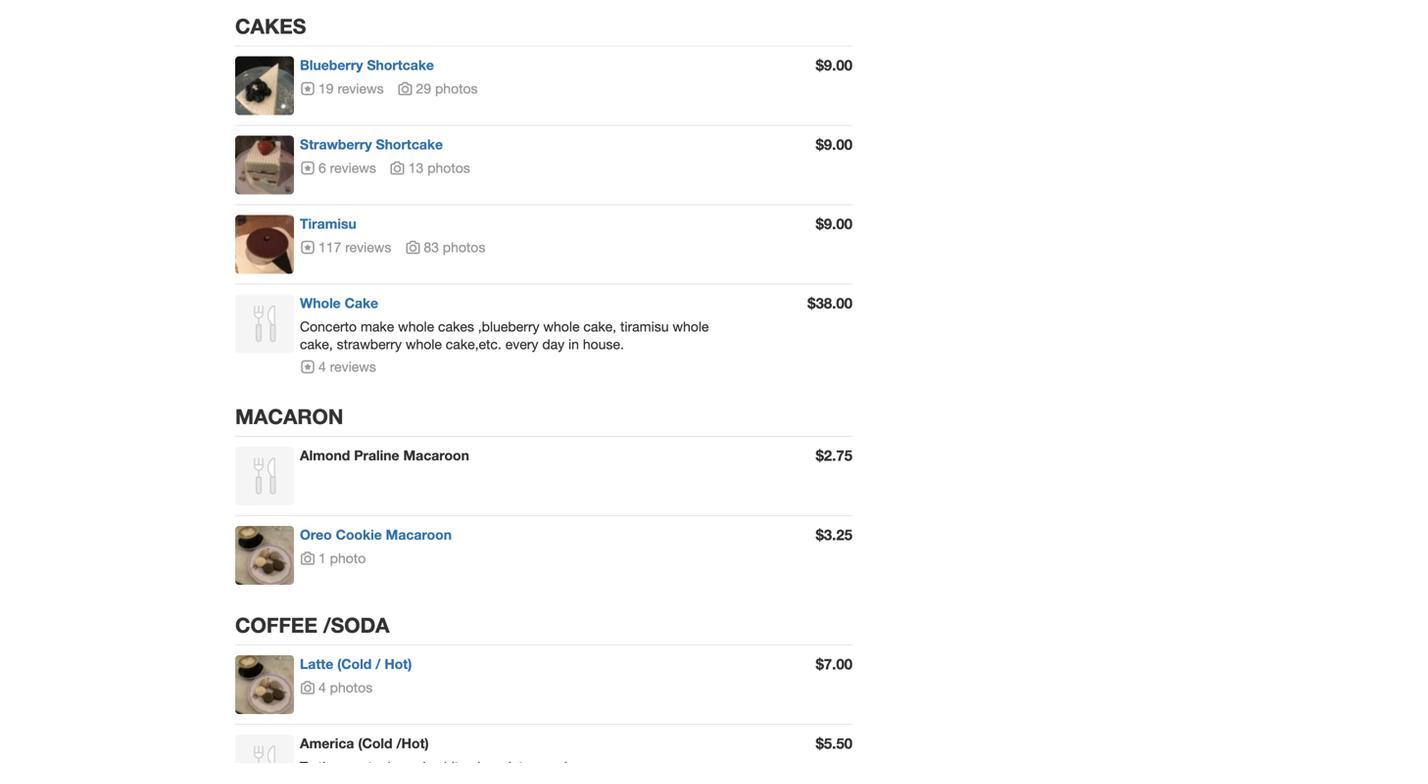 Task type: vqa. For each thing, say whether or not it's contained in the screenshot.
13 photos
yes



Task type: describe. For each thing, give the bounding box(es) containing it.
latte
[[300, 656, 333, 672]]

in
[[568, 336, 579, 353]]

tiramisu link
[[300, 216, 357, 232]]

whole right tiramisu
[[673, 319, 709, 335]]

make
[[361, 319, 394, 335]]

6
[[319, 160, 326, 176]]

$7.00
[[816, 656, 853, 673]]

13 photos
[[408, 160, 470, 176]]

whole right make
[[398, 319, 434, 335]]

oreo cookie macaroon link
[[300, 527, 452, 543]]

macaron
[[235, 404, 343, 429]]

day
[[542, 336, 565, 353]]

4 photos
[[319, 680, 373, 696]]

coffee
[[235, 613, 318, 638]]

1 vertical spatial cake,
[[300, 336, 333, 353]]

$9.00 for 83 photos
[[816, 215, 853, 233]]

strawberry
[[337, 336, 402, 353]]

house.
[[583, 336, 624, 353]]

/hot)
[[396, 736, 429, 752]]

83
[[424, 239, 439, 255]]

america (cold /hot)
[[300, 736, 429, 752]]

photos for 13 photos
[[427, 160, 470, 176]]

6 reviews
[[319, 160, 376, 176]]

1 photo link
[[300, 550, 366, 567]]

concerto
[[300, 319, 357, 335]]

photo
[[330, 550, 366, 567]]

$38.00
[[808, 295, 853, 312]]

cakes
[[235, 14, 306, 38]]

blueberry
[[300, 57, 363, 73]]

117 reviews
[[319, 239, 391, 255]]

4 reviews
[[319, 359, 376, 375]]

29 photos link
[[397, 81, 478, 97]]

1 photo
[[319, 550, 366, 567]]

whole down cakes at the top left of page
[[406, 336, 442, 353]]

117 reviews link
[[300, 239, 391, 255]]

reviews for 4 reviews
[[330, 359, 376, 375]]

(cold for latte
[[337, 656, 372, 672]]

blueberry shortcake
[[300, 57, 434, 73]]

19 reviews
[[319, 81, 384, 97]]

photos for 4 photos
[[330, 680, 373, 696]]

,blueberry
[[478, 319, 540, 335]]

cakes
[[438, 319, 474, 335]]

83 photos
[[424, 239, 485, 255]]

/
[[376, 656, 381, 672]]

latte (cold / hot) link
[[300, 656, 412, 672]]

cookie
[[336, 527, 382, 543]]

cake,etc.
[[446, 336, 502, 353]]



Task type: locate. For each thing, give the bounding box(es) containing it.
3 $9.00 from the top
[[816, 215, 853, 233]]

macaroon right praline
[[403, 447, 469, 464]]

shortcake for 29
[[367, 57, 434, 73]]

strawberry
[[300, 136, 372, 153]]

29 photos
[[416, 81, 478, 97]]

$9.00
[[816, 57, 853, 74], [816, 136, 853, 154], [816, 215, 853, 233]]

1 4 from the top
[[319, 359, 326, 375]]

whole cake link
[[300, 295, 378, 311]]

oreo cookie macaroon
[[300, 527, 452, 543]]

1 vertical spatial $9.00
[[816, 136, 853, 154]]

whole cake concerto make whole cakes ,blueberry whole cake, tiramisu whole cake, strawberry whole cake,etc. every day in house.
[[300, 295, 709, 353]]

1 vertical spatial shortcake
[[376, 136, 443, 153]]

blueberry shortcake link
[[300, 57, 434, 73]]

cake, up house.
[[583, 319, 617, 335]]

1 vertical spatial (cold
[[358, 736, 393, 752]]

shortcake up 29
[[367, 57, 434, 73]]

(cold left "/"
[[337, 656, 372, 672]]

0 vertical spatial cake,
[[583, 319, 617, 335]]

(cold for america
[[358, 736, 393, 752]]

reviews down blueberry shortcake "link"
[[338, 81, 384, 97]]

tiramisu
[[620, 319, 669, 335]]

reviews for 6 reviews
[[330, 160, 376, 176]]

2 $9.00 from the top
[[816, 136, 853, 154]]

0 horizontal spatial cake,
[[300, 336, 333, 353]]

$9.00 for 29 photos
[[816, 57, 853, 74]]

0 vertical spatial macaroon
[[403, 447, 469, 464]]

1 vertical spatial 4
[[319, 680, 326, 696]]

4 for 4 reviews
[[319, 359, 326, 375]]

(cold
[[337, 656, 372, 672], [358, 736, 393, 752]]

strawberry shortcake link
[[300, 136, 443, 153]]

reviews
[[338, 81, 384, 97], [330, 160, 376, 176], [345, 239, 391, 255], [330, 359, 376, 375]]

$5.50
[[816, 735, 853, 753]]

macaroon for almond praline macaroon
[[403, 447, 469, 464]]

19 reviews link
[[300, 81, 384, 97]]

whole
[[398, 319, 434, 335], [543, 319, 580, 335], [673, 319, 709, 335], [406, 336, 442, 353]]

$2.75
[[816, 447, 853, 465]]

2 vertical spatial $9.00
[[816, 215, 853, 233]]

whole up day
[[543, 319, 580, 335]]

1 vertical spatial macaroon
[[386, 527, 452, 543]]

4 down latte
[[319, 680, 326, 696]]

hot)
[[385, 656, 412, 672]]

/soda
[[323, 613, 390, 638]]

13 photos link
[[390, 160, 470, 176]]

$9.00 for 13 photos
[[816, 136, 853, 154]]

19
[[319, 81, 334, 97]]

reviews for 117 reviews
[[345, 239, 391, 255]]

4 for 4 photos
[[319, 680, 326, 696]]

praline
[[354, 447, 399, 464]]

photos
[[435, 81, 478, 97], [427, 160, 470, 176], [443, 239, 485, 255], [330, 680, 373, 696]]

shortcake for 13
[[376, 136, 443, 153]]

america
[[300, 736, 354, 752]]

shortcake
[[367, 57, 434, 73], [376, 136, 443, 153]]

0 vertical spatial shortcake
[[367, 57, 434, 73]]

4 down concerto
[[319, 359, 326, 375]]

macaroon for oreo cookie macaroon
[[386, 527, 452, 543]]

reviews down the strawberry
[[330, 160, 376, 176]]

macaroon right cookie on the bottom of the page
[[386, 527, 452, 543]]

1 $9.00 from the top
[[816, 57, 853, 74]]

(cold left /hot)
[[358, 736, 393, 752]]

4 reviews link
[[300, 359, 376, 375]]

13
[[408, 160, 424, 176]]

photos right 83
[[443, 239, 485, 255]]

83 photos link
[[405, 239, 485, 255]]

reviews down strawberry
[[330, 359, 376, 375]]

29
[[416, 81, 431, 97]]

almond praline macaroon
[[300, 447, 469, 464]]

photos for 29 photos
[[435, 81, 478, 97]]

0 vertical spatial (cold
[[337, 656, 372, 672]]

almond
[[300, 447, 350, 464]]

4
[[319, 359, 326, 375], [319, 680, 326, 696]]

0 vertical spatial 4
[[319, 359, 326, 375]]

whole
[[300, 295, 341, 311]]

photos down latte (cold / hot) link at the left bottom
[[330, 680, 373, 696]]

6 reviews link
[[300, 160, 376, 176]]

every
[[505, 336, 538, 353]]

reviews for 19 reviews
[[338, 81, 384, 97]]

reviews right 117
[[345, 239, 391, 255]]

photos right 29
[[435, 81, 478, 97]]

shortcake up 13 on the left top of the page
[[376, 136, 443, 153]]

strawberry shortcake
[[300, 136, 443, 153]]

oreo
[[300, 527, 332, 543]]

cake, down concerto
[[300, 336, 333, 353]]

4 photos link
[[300, 680, 373, 696]]

photos for 83 photos
[[443, 239, 485, 255]]

cake
[[345, 295, 378, 311]]

coffee /soda
[[235, 613, 390, 638]]

macaroon
[[403, 447, 469, 464], [386, 527, 452, 543]]

tiramisu
[[300, 216, 357, 232]]

cake,
[[583, 319, 617, 335], [300, 336, 333, 353]]

1
[[319, 550, 326, 567]]

2 4 from the top
[[319, 680, 326, 696]]

117
[[319, 239, 341, 255]]

latte (cold / hot)
[[300, 656, 412, 672]]

0 vertical spatial $9.00
[[816, 57, 853, 74]]

1 horizontal spatial cake,
[[583, 319, 617, 335]]

photos right 13 on the left top of the page
[[427, 160, 470, 176]]

$3.25
[[816, 526, 853, 544]]



